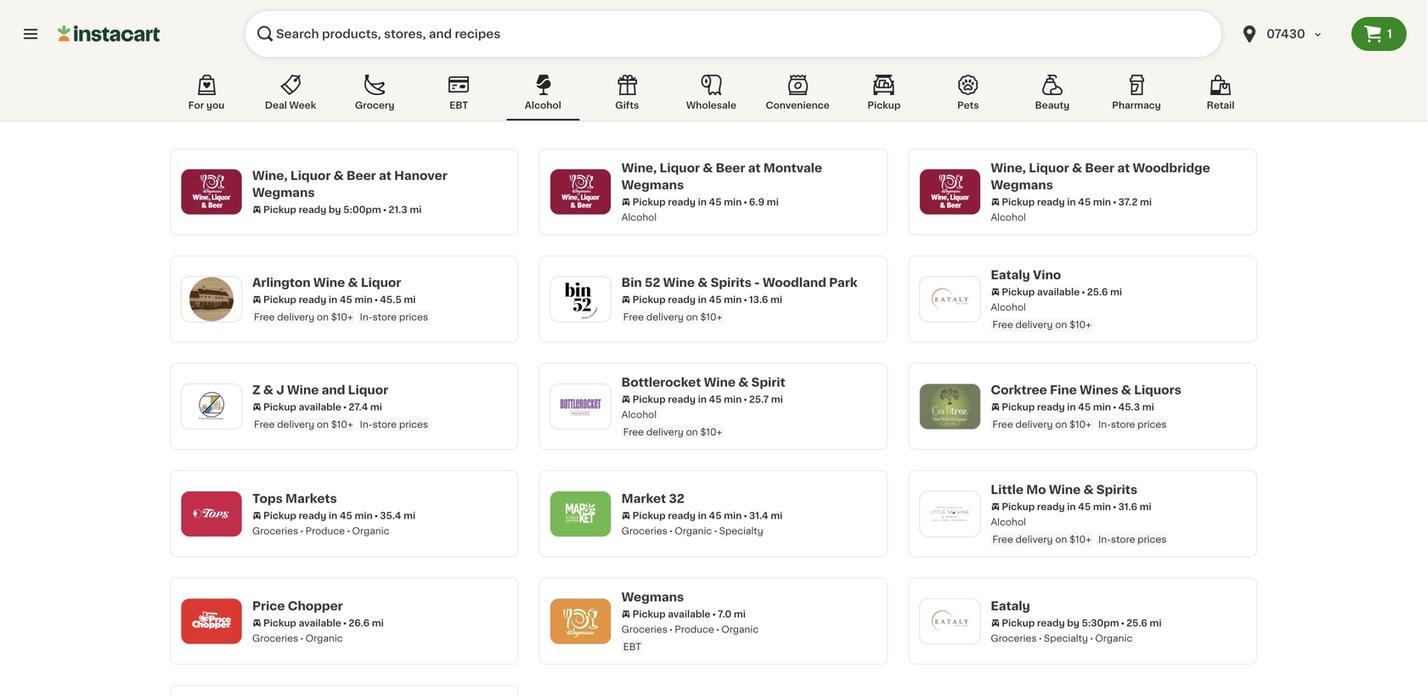 Task type: describe. For each thing, give the bounding box(es) containing it.
alcohol inside alcohol free delivery on $10+ in-store prices
[[991, 518, 1026, 527]]

$10+ down corktree fine wines & liquors
[[1070, 420, 1092, 429]]

produce for groceries produce organic ebt
[[675, 625, 714, 635]]

wine, liquor & beer at montvale wegmans logo image
[[559, 170, 603, 214]]

prices for z & j wine and liquor
[[399, 420, 428, 429]]

$10+ down "arlington wine & liquor"
[[331, 313, 353, 322]]

convenience
[[766, 101, 830, 110]]

on down bottlerocket wine & spirit on the bottom
[[686, 428, 698, 437]]

store for corktree fine wines & liquors
[[1111, 420, 1135, 429]]

retail
[[1207, 101, 1235, 110]]

pickup available for eataly vino
[[1002, 288, 1080, 297]]

mi for price chopper
[[372, 619, 384, 628]]

27.4 mi
[[349, 403, 382, 412]]

on inside alcohol free delivery on $10+ in-store prices
[[1055, 535, 1067, 545]]

ready for market 32
[[668, 511, 696, 521]]

min for wine, liquor & beer at montvale wegmans
[[724, 198, 742, 207]]

25.7 mi
[[749, 395, 783, 404]]

organic for groceries specialty organic
[[1095, 634, 1133, 643]]

markets
[[285, 493, 337, 505]]

woodbridge
[[1133, 162, 1210, 174]]

ready for little mo wine & spirits
[[1037, 503, 1065, 512]]

deal week button
[[254, 71, 327, 121]]

pharmacy
[[1112, 101, 1161, 110]]

07430
[[1267, 28, 1306, 40]]

in for arlington wine & liquor
[[329, 295, 337, 305]]

by for eataly
[[1067, 619, 1080, 628]]

45.3
[[1119, 403, 1140, 412]]

mi for z & j wine and liquor
[[370, 403, 382, 412]]

convenience button
[[759, 71, 837, 121]]

min for corktree fine wines & liquors
[[1093, 403, 1111, 412]]

mi for eataly vino
[[1110, 288, 1122, 297]]

pickup ready in 45 min for arlington wine & liquor
[[263, 295, 373, 305]]

pickup for corktree fine wines & liquors
[[1002, 403, 1035, 412]]

free delivery on $10+ in-store prices for &
[[993, 420, 1167, 429]]

wine, liquor & beer at hanover wegmans
[[252, 170, 448, 199]]

free down arlington
[[254, 313, 275, 322]]

7.0 mi
[[718, 610, 746, 619]]

market 32 logo image
[[559, 492, 603, 536]]

ready for eataly
[[1037, 619, 1065, 628]]

ready for arlington wine & liquor
[[299, 295, 326, 305]]

organic down chopper
[[306, 634, 343, 643]]

& left spirit
[[738, 377, 749, 389]]

beer for hanover
[[347, 170, 376, 182]]

gifts
[[615, 101, 639, 110]]

little mo wine & spirits
[[991, 484, 1138, 496]]

& up 45.3
[[1121, 384, 1132, 396]]

wegmans up groceries produce organic ebt at the bottom of page
[[622, 592, 684, 604]]

for
[[188, 101, 204, 110]]

5:30pm
[[1082, 619, 1119, 628]]

35.4 mi
[[380, 511, 416, 521]]

alcohol up eataly vino
[[991, 213, 1026, 222]]

organic down 32
[[675, 527, 712, 536]]

wines
[[1080, 384, 1119, 396]]

eataly logo image
[[928, 600, 972, 644]]

wegmans for wine, liquor & beer at hanover wegmans
[[252, 187, 315, 199]]

free down eataly vino
[[993, 320, 1013, 330]]

wine right j
[[287, 384, 319, 396]]

min for arlington wine & liquor
[[355, 295, 373, 305]]

pets
[[958, 101, 979, 110]]

31.4 mi
[[749, 511, 783, 521]]

Search field
[[245, 10, 1223, 58]]

price chopper logo image
[[189, 600, 234, 644]]

& inside wine, liquor & beer at woodbridge wegmans
[[1072, 162, 1082, 174]]

wine right arlington
[[313, 277, 345, 289]]

45 for bin 52 wine & spirits - woodland park
[[709, 295, 722, 305]]

park
[[829, 277, 858, 289]]

45 for bottlerocket wine & spirit
[[709, 395, 722, 404]]

45 for market 32
[[709, 511, 722, 521]]

liquors
[[1134, 384, 1182, 396]]

groceries organic specialty
[[622, 527, 763, 536]]

pickup for eataly vino
[[1002, 288, 1035, 297]]

31.6 mi
[[1119, 503, 1152, 512]]

delivery inside alcohol free delivery on $10+ in-store prices
[[1016, 535, 1053, 545]]

chopper
[[288, 600, 343, 612]]

on down bin 52 wine & spirits - woodland park
[[686, 313, 698, 322]]

1
[[1387, 28, 1392, 40]]

alcohol down eataly vino
[[991, 303, 1026, 312]]

wholesale button
[[675, 71, 748, 121]]

$10+ up corktree fine wines & liquors
[[1070, 320, 1092, 330]]

price
[[252, 600, 285, 612]]

wine, liquor & beer at woodbridge wegmans
[[991, 162, 1210, 191]]

& left j
[[263, 384, 274, 396]]

min for bin 52 wine & spirits - woodland park
[[724, 295, 742, 305]]

0 vertical spatial specialty
[[719, 527, 763, 536]]

corktree fine wines & liquors
[[991, 384, 1182, 396]]

pickup for arlington wine & liquor
[[263, 295, 296, 305]]

5:00pm
[[343, 205, 381, 215]]

pickup ready in 45 min for little mo wine & spirits
[[1002, 503, 1111, 512]]

on down vino
[[1055, 320, 1067, 330]]

hanover
[[394, 170, 448, 182]]

pickup for z & j wine and liquor
[[263, 403, 296, 412]]

in for little mo wine & spirits
[[1067, 503, 1076, 512]]

wine left spirit
[[704, 377, 736, 389]]

week
[[289, 101, 316, 110]]

spirits for 52
[[711, 277, 752, 289]]

available for price chopper
[[299, 619, 341, 628]]

mi for bin 52 wine & spirits - woodland park
[[771, 295, 782, 305]]

free down bin
[[623, 313, 644, 322]]

tops markets
[[252, 493, 337, 505]]

pickup for bin 52 wine & spirits - woodland park
[[633, 295, 666, 305]]

ebt button
[[422, 71, 495, 121]]

37.2 mi
[[1119, 198, 1152, 207]]

woodland
[[763, 277, 826, 289]]

free down bottlerocket
[[623, 428, 644, 437]]

& up alcohol free delivery on $10+ in-store prices
[[1084, 484, 1094, 496]]

pharmacy button
[[1100, 71, 1173, 121]]

-
[[754, 277, 760, 289]]

25.6 mi for eataly
[[1127, 619, 1162, 628]]

ready for wine, liquor & beer at montvale wegmans
[[668, 198, 696, 207]]

groceries produce organic
[[252, 527, 389, 536]]

bottlerocket wine & spirit logo image
[[559, 385, 603, 429]]

alcohol right wine, liquor & beer at montvale wegmans logo
[[622, 213, 657, 222]]

13.6
[[749, 295, 768, 305]]

wine, for wine, liquor & beer at hanover wegmans
[[252, 170, 288, 182]]

ready for corktree fine wines & liquors
[[1037, 403, 1065, 412]]

45.5 mi
[[380, 295, 416, 305]]

market
[[622, 493, 666, 505]]

pickup button
[[848, 71, 921, 121]]

liquor up 45.5
[[361, 277, 401, 289]]

$10+ inside alcohol free delivery on $10+ in-store prices
[[1070, 535, 1092, 545]]

free down z in the left of the page
[[254, 420, 275, 429]]

free down the corktree
[[993, 420, 1013, 429]]

13.6 mi
[[749, 295, 782, 305]]

on down fine in the bottom of the page
[[1055, 420, 1067, 429]]

alcohol button
[[507, 71, 580, 121]]

& right arlington
[[348, 277, 358, 289]]

wine, liquor & beer at montvale wegmans
[[622, 162, 822, 191]]

delivery down arlington
[[277, 313, 314, 322]]

on down "arlington wine & liquor"
[[317, 313, 329, 322]]

mi for eataly
[[1150, 619, 1162, 628]]

pickup for tops markets
[[263, 511, 296, 521]]

pickup ready in 45 min for market 32
[[633, 511, 742, 521]]

27.4
[[349, 403, 368, 412]]

45 for corktree fine wines & liquors
[[1078, 403, 1091, 412]]

bottlerocket wine & spirit
[[622, 377, 786, 389]]

liquor up 27.4 mi
[[348, 384, 388, 396]]

pickup for wine, liquor & beer at woodbridge wegmans
[[1002, 198, 1035, 207]]

groceries for tops markets
[[252, 527, 298, 536]]

21.3 mi
[[389, 205, 422, 215]]

31.4
[[749, 511, 768, 521]]

free delivery on $10+ in-store prices for wine
[[254, 420, 428, 429]]

produce for groceries produce organic
[[306, 527, 345, 536]]

free delivery on $10+ in-store prices for liquor
[[254, 313, 428, 322]]

retail button
[[1184, 71, 1257, 121]]

mo
[[1027, 484, 1046, 496]]

mi for bottlerocket wine & spirit
[[771, 395, 783, 404]]

min for market 32
[[724, 511, 742, 521]]

mi for little mo wine & spirits
[[1140, 503, 1152, 512]]

groceries specialty organic
[[991, 634, 1133, 643]]

min for tops markets
[[355, 511, 373, 521]]

26.6
[[349, 619, 370, 628]]

45.3 mi
[[1119, 403, 1154, 412]]

beauty
[[1035, 101, 1070, 110]]

& up "free delivery on $10+"
[[698, 277, 708, 289]]

available for eataly vino
[[1037, 288, 1080, 297]]

pets button
[[932, 71, 1005, 121]]

free delivery on $10+
[[623, 313, 722, 322]]

price chopper
[[252, 600, 343, 612]]

pickup for wegmans
[[633, 610, 666, 619]]

delivery down j
[[277, 420, 314, 429]]

gifts button
[[591, 71, 664, 121]]

1 07430 button from the left
[[1229, 10, 1352, 58]]

z
[[252, 384, 261, 396]]

instacart image
[[58, 24, 160, 44]]

arlington wine & liquor
[[252, 277, 401, 289]]

1 button
[[1352, 17, 1407, 51]]

little
[[991, 484, 1024, 496]]

little mo wine & spirits logo image
[[928, 492, 972, 536]]

32
[[669, 493, 685, 505]]

z & j wine and liquor logo image
[[189, 385, 234, 429]]

bin
[[622, 277, 642, 289]]

alcohol inside button
[[525, 101, 561, 110]]

pickup for market 32
[[633, 511, 666, 521]]

pickup ready in 45 min for tops markets
[[263, 511, 373, 521]]

by for wine, liquor & beer at hanover wegmans
[[329, 205, 341, 215]]

spirits for mo
[[1097, 484, 1138, 496]]

52
[[645, 277, 660, 289]]

tops
[[252, 493, 283, 505]]

pickup for little mo wine & spirits
[[1002, 503, 1035, 512]]

ready for bin 52 wine & spirits - woodland park
[[668, 295, 696, 305]]

26.6 mi
[[349, 619, 384, 628]]



Task type: locate. For each thing, give the bounding box(es) containing it.
wegmans inside the wine, liquor & beer at hanover wegmans
[[252, 187, 315, 199]]

in down bottlerocket wine & spirit on the bottom
[[698, 395, 707, 404]]

tops markets logo image
[[189, 492, 234, 536]]

available down z & j wine and liquor
[[299, 403, 341, 412]]

25.6 for eataly
[[1127, 619, 1148, 628]]

pickup ready in 45 min for wine, liquor & beer at montvale wegmans
[[633, 198, 742, 207]]

in for wine, liquor & beer at woodbridge wegmans
[[1067, 198, 1076, 207]]

ebt
[[450, 101, 468, 110], [623, 643, 642, 652]]

wholesale
[[686, 101, 736, 110]]

store down 45.5
[[373, 313, 397, 322]]

free down "little"
[[993, 535, 1013, 545]]

pickup for wine, liquor & beer at hanover wegmans
[[263, 205, 296, 215]]

liquor down wholesale
[[660, 162, 700, 174]]

$10+ down 27.4
[[331, 420, 353, 429]]

25.6 for eataly vino
[[1087, 288, 1108, 297]]

wine, inside wine, liquor & beer at montvale wegmans
[[622, 162, 657, 174]]

2 eataly from the top
[[991, 600, 1030, 612]]

delivery down bottlerocket
[[646, 428, 684, 437]]

& up pickup ready by 5:00pm
[[334, 170, 344, 182]]

1 horizontal spatial beer
[[716, 162, 745, 174]]

pickup inside pickup 'button'
[[868, 101, 901, 110]]

45 down wine, liquor & beer at montvale wegmans
[[709, 198, 722, 207]]

beer inside the wine, liquor & beer at hanover wegmans
[[347, 170, 376, 182]]

45.5
[[380, 295, 402, 305]]

1 horizontal spatial spirits
[[1097, 484, 1138, 496]]

corktree fine wines & liquors logo image
[[928, 385, 972, 429]]

2 horizontal spatial beer
[[1085, 162, 1115, 174]]

delivery down the corktree
[[1016, 420, 1053, 429]]

1 vertical spatial produce
[[675, 625, 714, 635]]

you
[[206, 101, 225, 110]]

0 horizontal spatial 25.6
[[1087, 288, 1108, 297]]

store inside alcohol free delivery on $10+ in-store prices
[[1111, 535, 1135, 545]]

prices
[[399, 313, 428, 322], [399, 420, 428, 429], [1138, 420, 1167, 429], [1138, 535, 1167, 545]]

0 horizontal spatial spirits
[[711, 277, 752, 289]]

ready down wine, liquor & beer at woodbridge wegmans at the right top of page
[[1037, 198, 1065, 207]]

grocery button
[[338, 71, 411, 121]]

groceries produce organic ebt
[[622, 625, 759, 652]]

z & j wine and liquor
[[252, 384, 388, 396]]

ready up "free delivery on $10+"
[[668, 295, 696, 305]]

at inside wine, liquor & beer at montvale wegmans
[[748, 162, 761, 174]]

corktree
[[991, 384, 1047, 396]]

&
[[703, 162, 713, 174], [1072, 162, 1082, 174], [334, 170, 344, 182], [348, 277, 358, 289], [698, 277, 708, 289], [738, 377, 749, 389], [263, 384, 274, 396], [1121, 384, 1132, 396], [1084, 484, 1094, 496]]

j
[[276, 384, 284, 396]]

in for wine, liquor & beer at montvale wegmans
[[698, 198, 707, 207]]

mi for corktree fine wines & liquors
[[1142, 403, 1154, 412]]

shop categories tab list
[[170, 71, 1257, 121]]

min down wine, liquor & beer at woodbridge wegmans at the right top of page
[[1093, 198, 1111, 207]]

beer up 5:00pm
[[347, 170, 376, 182]]

free inside alcohol free delivery on $10+ in-store prices
[[993, 535, 1013, 545]]

& down beauty button
[[1072, 162, 1082, 174]]

at inside the wine, liquor & beer at hanover wegmans
[[379, 170, 392, 182]]

mi for wine, liquor & beer at hanover wegmans
[[410, 205, 422, 215]]

groceries down market
[[622, 527, 668, 536]]

available for wegmans
[[668, 610, 711, 619]]

pickup for price chopper
[[263, 619, 296, 628]]

wegmans right wine, liquor & beer at woodbridge wegmans logo
[[991, 179, 1053, 191]]

1 horizontal spatial at
[[748, 162, 761, 174]]

pickup available down z & j wine and liquor
[[263, 403, 341, 412]]

alcohol free delivery on $10+ for bottlerocket
[[622, 410, 722, 437]]

pickup down tops
[[263, 511, 296, 521]]

45 for arlington wine & liquor
[[340, 295, 352, 305]]

wine right 52
[[663, 277, 695, 289]]

pickup ready in 45 min down "arlington wine & liquor"
[[263, 295, 373, 305]]

bottlerocket
[[622, 377, 701, 389]]

0 horizontal spatial 25.6 mi
[[1087, 288, 1122, 297]]

pickup down market 32
[[633, 511, 666, 521]]

beer inside wine, liquor & beer at montvale wegmans
[[716, 162, 745, 174]]

wegmans inside wine, liquor & beer at woodbridge wegmans
[[991, 179, 1053, 191]]

45 down "arlington wine & liquor"
[[340, 295, 352, 305]]

for you
[[188, 101, 225, 110]]

25.6 mi for eataly vino
[[1087, 288, 1122, 297]]

0 horizontal spatial produce
[[306, 527, 345, 536]]

in- inside alcohol free delivery on $10+ in-store prices
[[1099, 535, 1111, 545]]

organic down 7.0 mi
[[721, 625, 759, 635]]

wine, liquor & beer at woodbridge wegmans logo image
[[928, 170, 972, 214]]

pickup available for wegmans
[[633, 610, 711, 619]]

wegmans inside wine, liquor & beer at montvale wegmans
[[622, 179, 684, 191]]

deal week
[[265, 101, 316, 110]]

prices inside alcohol free delivery on $10+ in-store prices
[[1138, 535, 1167, 545]]

specialty down pickup ready by 5:30pm
[[1044, 634, 1088, 643]]

wine, inside the wine, liquor & beer at hanover wegmans
[[252, 170, 288, 182]]

0 horizontal spatial ebt
[[450, 101, 468, 110]]

1 eataly from the top
[[991, 269, 1030, 281]]

pickup for wine, liquor & beer at montvale wegmans
[[633, 198, 666, 207]]

beer left woodbridge
[[1085, 162, 1115, 174]]

min for bottlerocket wine & spirit
[[724, 395, 742, 404]]

2 07430 button from the left
[[1240, 10, 1342, 58]]

1 horizontal spatial specialty
[[1044, 634, 1088, 643]]

wine
[[313, 277, 345, 289], [663, 277, 695, 289], [704, 377, 736, 389], [287, 384, 319, 396], [1049, 484, 1081, 496]]

montvale
[[764, 162, 822, 174]]

in down little mo wine & spirits
[[1067, 503, 1076, 512]]

deal
[[265, 101, 287, 110]]

pickup ready in 45 min down wine, liquor & beer at montvale wegmans
[[633, 198, 742, 207]]

wegmans
[[622, 179, 684, 191], [991, 179, 1053, 191], [252, 187, 315, 199], [622, 592, 684, 604]]

0 horizontal spatial wine,
[[252, 170, 288, 182]]

eataly up pickup ready by 5:30pm
[[991, 600, 1030, 612]]

wine, liquor & beer at hanover wegmans logo image
[[189, 170, 234, 214]]

pickup up groceries specialty organic at the right
[[1002, 619, 1035, 628]]

pickup for bottlerocket wine & spirit
[[633, 395, 666, 404]]

mi for tops markets
[[404, 511, 416, 521]]

eataly vino logo image
[[928, 277, 972, 321]]

groceries down price at the left bottom
[[252, 634, 298, 643]]

ready down "arlington wine & liquor"
[[299, 295, 326, 305]]

market 32
[[622, 493, 685, 505]]

wegmans logo image
[[559, 600, 603, 644]]

in for tops markets
[[329, 511, 337, 521]]

wine,
[[622, 162, 657, 174], [991, 162, 1026, 174], [252, 170, 288, 182]]

0 vertical spatial alcohol free delivery on $10+
[[991, 303, 1092, 330]]

store
[[373, 313, 397, 322], [373, 420, 397, 429], [1111, 420, 1135, 429], [1111, 535, 1135, 545]]

liquor for wine, liquor & beer at montvale wegmans
[[660, 162, 700, 174]]

eataly left vino
[[991, 269, 1030, 281]]

0 vertical spatial spirits
[[711, 277, 752, 289]]

$10+ down bottlerocket wine & spirit on the bottom
[[700, 428, 722, 437]]

wine, right wine, liquor & beer at woodbridge wegmans logo
[[991, 162, 1026, 174]]

ready for wine, liquor & beer at hanover wegmans
[[299, 205, 326, 215]]

alcohol down bottlerocket
[[622, 410, 657, 420]]

at left hanover
[[379, 170, 392, 182]]

pickup down 52
[[633, 295, 666, 305]]

groceries inside groceries produce organic ebt
[[622, 625, 668, 635]]

pickup down arlington
[[263, 295, 296, 305]]

min down bin 52 wine & spirits - woodland park
[[724, 295, 742, 305]]

in down wine, liquor & beer at montvale wegmans
[[698, 198, 707, 207]]

spirit
[[752, 377, 786, 389]]

mi
[[767, 198, 779, 207], [1140, 198, 1152, 207], [410, 205, 422, 215], [1110, 288, 1122, 297], [404, 295, 416, 305], [771, 295, 782, 305], [771, 395, 783, 404], [370, 403, 382, 412], [1142, 403, 1154, 412], [1140, 503, 1152, 512], [404, 511, 416, 521], [771, 511, 783, 521], [734, 610, 746, 619], [372, 619, 384, 628], [1150, 619, 1162, 628]]

specialty
[[719, 527, 763, 536], [1044, 634, 1088, 643]]

free
[[254, 313, 275, 322], [623, 313, 644, 322], [993, 320, 1013, 330], [254, 420, 275, 429], [993, 420, 1013, 429], [623, 428, 644, 437], [993, 535, 1013, 545]]

0 horizontal spatial at
[[379, 170, 392, 182]]

in-
[[360, 313, 373, 322], [360, 420, 373, 429], [1099, 420, 1111, 429], [1099, 535, 1111, 545]]

pickup ready in 45 min for bottlerocket wine & spirit
[[633, 395, 742, 404]]

groceries right wegmans logo
[[622, 625, 668, 635]]

prices for corktree fine wines & liquors
[[1138, 420, 1167, 429]]

0 vertical spatial eataly
[[991, 269, 1030, 281]]

on down z & j wine and liquor
[[317, 420, 329, 429]]

in- for wine
[[360, 420, 373, 429]]

45 for little mo wine & spirits
[[1078, 503, 1091, 512]]

ready down the wine, liquor & beer at hanover wegmans
[[299, 205, 326, 215]]

pickup ready by 5:30pm
[[1002, 619, 1119, 628]]

pickup down the corktree
[[1002, 403, 1035, 412]]

45 up groceries organic specialty
[[709, 511, 722, 521]]

1 horizontal spatial ebt
[[623, 643, 642, 652]]

35.4
[[380, 511, 401, 521]]

produce inside groceries produce organic ebt
[[675, 625, 714, 635]]

for you button
[[170, 71, 243, 121]]

at for woodbridge
[[1117, 162, 1130, 174]]

1 vertical spatial specialty
[[1044, 634, 1088, 643]]

groceries organic
[[252, 634, 343, 643]]

1 vertical spatial alcohol free delivery on $10+
[[622, 410, 722, 437]]

1 vertical spatial by
[[1067, 619, 1080, 628]]

ready down 32
[[668, 511, 696, 521]]

alcohol left gifts at the top
[[525, 101, 561, 110]]

spirits left -
[[711, 277, 752, 289]]

None search field
[[245, 10, 1223, 58]]

wegmans for wine, liquor & beer at montvale wegmans
[[622, 179, 684, 191]]

on
[[317, 313, 329, 322], [686, 313, 698, 322], [1055, 320, 1067, 330], [317, 420, 329, 429], [1055, 420, 1067, 429], [686, 428, 698, 437], [1055, 535, 1067, 545]]

organic for groceries produce organic ebt
[[721, 625, 759, 635]]

0 horizontal spatial by
[[329, 205, 341, 215]]

pickup ready in 45 min up groceries produce organic
[[263, 511, 373, 521]]

at inside wine, liquor & beer at woodbridge wegmans
[[1117, 162, 1130, 174]]

alcohol free delivery on $10+ for eataly
[[991, 303, 1092, 330]]

groceries for eataly
[[991, 634, 1037, 643]]

available
[[1037, 288, 1080, 297], [299, 403, 341, 412], [668, 610, 711, 619], [299, 619, 341, 628]]

liquor inside wine, liquor & beer at woodbridge wegmans
[[1029, 162, 1069, 174]]

2 horizontal spatial at
[[1117, 162, 1130, 174]]

2 horizontal spatial wine,
[[991, 162, 1026, 174]]

1 vertical spatial 25.6
[[1127, 619, 1148, 628]]

pickup ready in 45 min down bottlerocket wine & spirit on the bottom
[[633, 395, 742, 404]]

delivery down mo
[[1016, 535, 1053, 545]]

31.6
[[1119, 503, 1138, 512]]

wegmans up pickup ready by 5:00pm
[[252, 187, 315, 199]]

wine, right the wine, liquor & beer at hanover wegmans logo
[[252, 170, 288, 182]]

eataly vino
[[991, 269, 1061, 281]]

pickup ready in 45 min up "free delivery on $10+"
[[633, 295, 742, 305]]

store down 45.3
[[1111, 420, 1135, 429]]

1 horizontal spatial wine,
[[622, 162, 657, 174]]

wegmans right wine, liquor & beer at montvale wegmans logo
[[622, 179, 684, 191]]

1 horizontal spatial produce
[[675, 625, 714, 635]]

eataly
[[991, 269, 1030, 281], [991, 600, 1030, 612]]

and
[[322, 384, 345, 396]]

organic for groceries produce organic
[[352, 527, 389, 536]]

ready for tops markets
[[299, 511, 326, 521]]

bin 52 wine & spirits - woodland park
[[622, 277, 858, 289]]

pickup
[[868, 101, 901, 110], [633, 198, 666, 207], [1002, 198, 1035, 207], [263, 205, 296, 215], [1002, 288, 1035, 297], [263, 295, 296, 305], [633, 295, 666, 305], [633, 395, 666, 404], [263, 403, 296, 412], [1002, 403, 1035, 412], [1002, 503, 1035, 512], [263, 511, 296, 521], [633, 511, 666, 521], [633, 610, 666, 619], [263, 619, 296, 628], [1002, 619, 1035, 628]]

1 vertical spatial 25.6 mi
[[1127, 619, 1162, 628]]

min down the wines
[[1093, 403, 1111, 412]]

in- down "arlington wine & liquor"
[[360, 313, 373, 322]]

21.3
[[389, 205, 408, 215]]

free delivery on $10+ in-store prices down 27.4
[[254, 420, 428, 429]]

grocery
[[355, 101, 395, 110]]

alcohol down "little"
[[991, 518, 1026, 527]]

store for arlington wine & liquor
[[373, 313, 397, 322]]

delivery down 52
[[646, 313, 684, 322]]

ready down fine in the bottom of the page
[[1037, 403, 1065, 412]]

pickup available for z & j wine and liquor
[[263, 403, 341, 412]]

pickup available
[[1002, 288, 1080, 297], [263, 403, 341, 412], [633, 610, 711, 619], [263, 619, 341, 628]]

45 for wine, liquor & beer at montvale wegmans
[[709, 198, 722, 207]]

in up groceries organic specialty
[[698, 511, 707, 521]]

bin 52 wine & spirits - woodland park logo image
[[559, 277, 603, 321]]

organic inside groceries produce organic ebt
[[721, 625, 759, 635]]

min left 25.7
[[724, 395, 742, 404]]

organic down '35.4'
[[352, 527, 389, 536]]

45 for wine, liquor & beer at woodbridge wegmans
[[1078, 198, 1091, 207]]

1 vertical spatial eataly
[[991, 600, 1030, 612]]

7.0
[[718, 610, 732, 619]]

45 up alcohol free delivery on $10+ in-store prices
[[1078, 503, 1091, 512]]

0 horizontal spatial specialty
[[719, 527, 763, 536]]

wine, for wine, liquor & beer at montvale wegmans
[[622, 162, 657, 174]]

delivery down eataly vino
[[1016, 320, 1053, 330]]

25.6 mi
[[1087, 288, 1122, 297], [1127, 619, 1162, 628]]

45 down wine, liquor & beer at woodbridge wegmans at the right top of page
[[1078, 198, 1091, 207]]

alcohol free delivery on $10+ in-store prices
[[991, 518, 1167, 545]]

pickup right the wine, liquor & beer at hanover wegmans logo
[[263, 205, 296, 215]]

groceries for market 32
[[622, 527, 668, 536]]

0 vertical spatial by
[[329, 205, 341, 215]]

min for little mo wine & spirits
[[1093, 503, 1111, 512]]

mi for wine, liquor & beer at montvale wegmans
[[767, 198, 779, 207]]

pickup for eataly
[[1002, 619, 1035, 628]]

liquor for wine, liquor & beer at hanover wegmans
[[290, 170, 331, 182]]

min left 6.9 at top
[[724, 198, 742, 207]]

pickup down price at the left bottom
[[263, 619, 296, 628]]

in for bottlerocket wine & spirit
[[698, 395, 707, 404]]

beer inside wine, liquor & beer at woodbridge wegmans
[[1085, 162, 1115, 174]]

in for market 32
[[698, 511, 707, 521]]

45
[[709, 198, 722, 207], [1078, 198, 1091, 207], [340, 295, 352, 305], [709, 295, 722, 305], [709, 395, 722, 404], [1078, 403, 1091, 412], [1078, 503, 1091, 512], [340, 511, 352, 521], [709, 511, 722, 521]]

wegmans for wine, liquor & beer at woodbridge wegmans
[[991, 179, 1053, 191]]

25.6
[[1087, 288, 1108, 297], [1127, 619, 1148, 628]]

arlington
[[252, 277, 311, 289]]

1 vertical spatial ebt
[[623, 643, 642, 652]]

at for montvale
[[748, 162, 761, 174]]

in- down the wines
[[1099, 420, 1111, 429]]

25.7
[[749, 395, 769, 404]]

0 vertical spatial 25.6 mi
[[1087, 288, 1122, 297]]

in down fine in the bottom of the page
[[1067, 403, 1076, 412]]

& inside wine, liquor & beer at montvale wegmans
[[703, 162, 713, 174]]

groceries down tops
[[252, 527, 298, 536]]

store for z & j wine and liquor
[[373, 420, 397, 429]]

37.2
[[1119, 198, 1138, 207]]

min left '31.6'
[[1093, 503, 1111, 512]]

wine right mo
[[1049, 484, 1081, 496]]

0 horizontal spatial beer
[[347, 170, 376, 182]]

$10+ down bin 52 wine & spirits - woodland park
[[700, 313, 722, 322]]

0 vertical spatial 25.6
[[1087, 288, 1108, 297]]

0 horizontal spatial alcohol free delivery on $10+
[[622, 410, 722, 437]]

arlington wine & liquor logo image
[[189, 277, 234, 321]]

groceries down pickup ready by 5:30pm
[[991, 634, 1037, 643]]

ebt inside groceries produce organic ebt
[[623, 643, 642, 652]]

beer for montvale
[[716, 162, 745, 174]]

pickup right wine, liquor & beer at woodbridge wegmans logo
[[1002, 198, 1035, 207]]

45 for tops markets
[[340, 511, 352, 521]]

prices for arlington wine & liquor
[[399, 313, 428, 322]]

wine, for wine, liquor & beer at woodbridge wegmans
[[991, 162, 1026, 174]]

0 vertical spatial produce
[[306, 527, 345, 536]]

mi for wegmans
[[734, 610, 746, 619]]

min left 31.4 on the bottom right of page
[[724, 511, 742, 521]]

pickup up groceries produce organic ebt at the bottom of page
[[633, 610, 666, 619]]

mi for wine, liquor & beer at woodbridge wegmans
[[1140, 198, 1152, 207]]

beauty button
[[1016, 71, 1089, 121]]

mi for market 32
[[771, 511, 783, 521]]

in
[[698, 198, 707, 207], [1067, 198, 1076, 207], [329, 295, 337, 305], [698, 295, 707, 305], [698, 395, 707, 404], [1067, 403, 1076, 412], [1067, 503, 1076, 512], [329, 511, 337, 521], [698, 511, 707, 521]]

fine
[[1050, 384, 1077, 396]]

spirits up '31.6'
[[1097, 484, 1138, 496]]

pickup available down vino
[[1002, 288, 1080, 297]]

$10+
[[331, 313, 353, 322], [700, 313, 722, 322], [1070, 320, 1092, 330], [331, 420, 353, 429], [1070, 420, 1092, 429], [700, 428, 722, 437], [1070, 535, 1092, 545]]

pickup available for price chopper
[[263, 619, 341, 628]]

wine, inside wine, liquor & beer at woodbridge wegmans
[[991, 162, 1026, 174]]

liquor inside the wine, liquor & beer at hanover wegmans
[[290, 170, 331, 182]]

ebt inside ebt button
[[450, 101, 468, 110]]

1 horizontal spatial 25.6
[[1127, 619, 1148, 628]]

pickup ready in 45 min for corktree fine wines & liquors
[[1002, 403, 1111, 412]]

at for hanover
[[379, 170, 392, 182]]

1 horizontal spatial alcohol free delivery on $10+
[[991, 303, 1092, 330]]

liquor inside wine, liquor & beer at montvale wegmans
[[660, 162, 700, 174]]

6.9
[[749, 198, 765, 207]]

1 horizontal spatial 25.6 mi
[[1127, 619, 1162, 628]]

produce
[[306, 527, 345, 536], [675, 625, 714, 635]]

vino
[[1033, 269, 1061, 281]]

ready for wine, liquor & beer at woodbridge wegmans
[[1037, 198, 1065, 207]]

in- for &
[[1099, 420, 1111, 429]]

1 vertical spatial spirits
[[1097, 484, 1138, 496]]

& inside the wine, liquor & beer at hanover wegmans
[[334, 170, 344, 182]]

available for z & j wine and liquor
[[299, 403, 341, 412]]

1 horizontal spatial by
[[1067, 619, 1080, 628]]

min for wine, liquor & beer at woodbridge wegmans
[[1093, 198, 1111, 207]]

pickup ready in 45 min for wine, liquor & beer at woodbridge wegmans
[[1002, 198, 1111, 207]]

ready down little mo wine & spirits
[[1037, 503, 1065, 512]]

ready for bottlerocket wine & spirit
[[668, 395, 696, 404]]

0 vertical spatial ebt
[[450, 101, 468, 110]]



Task type: vqa. For each thing, say whether or not it's contained in the screenshot.
in associated with Market 32
yes



